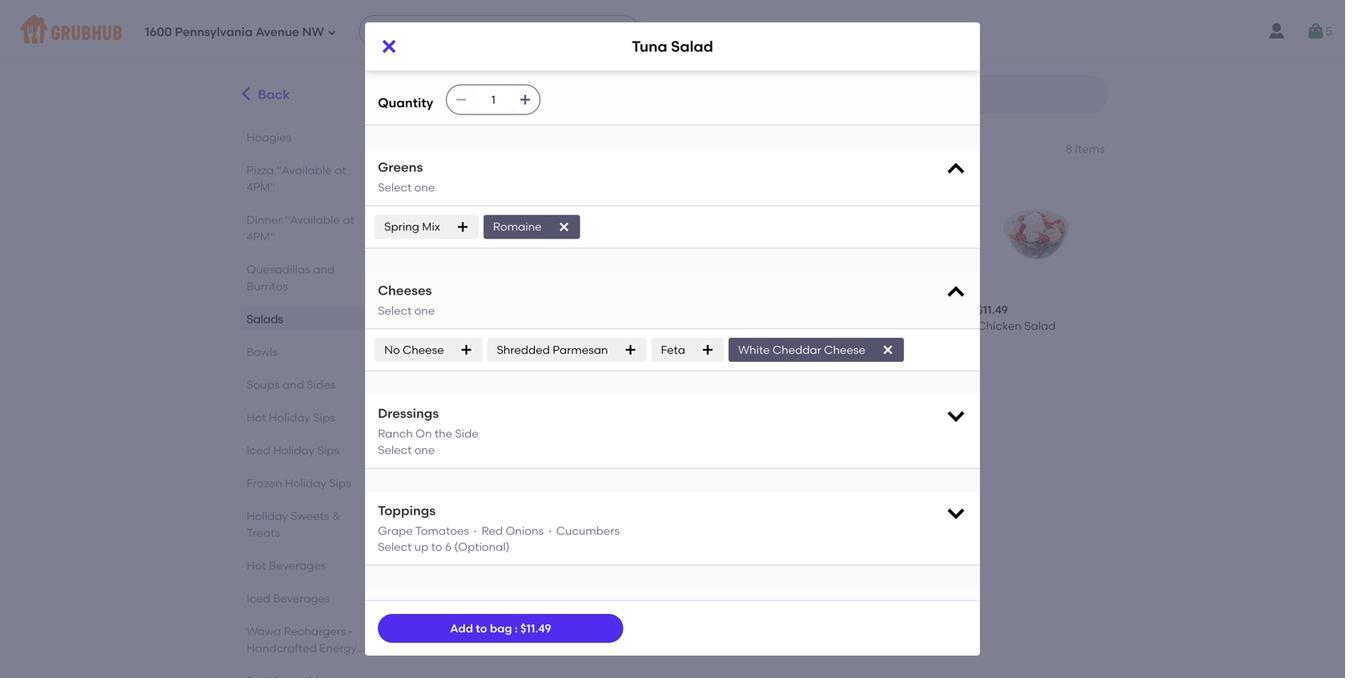 Task type: vqa. For each thing, say whether or not it's contained in the screenshot.
2nd the Jack from the top of the page
no



Task type: locate. For each thing, give the bounding box(es) containing it.
holiday down hot holiday sips
[[273, 444, 315, 457]]

4 select from the top
[[378, 540, 412, 554]]

1 iced from the top
[[247, 444, 270, 457]]

3 select from the top
[[378, 443, 412, 457]]

hot inside hot holiday sips tab
[[247, 411, 266, 424]]

0 horizontal spatial salad
[[457, 546, 488, 560]]

0 horizontal spatial cheese
[[403, 343, 444, 357]]

svg image
[[1306, 22, 1326, 41], [327, 28, 337, 37], [379, 37, 399, 56], [945, 281, 967, 304], [460, 344, 473, 356], [624, 344, 637, 356], [881, 344, 894, 356]]

iced
[[247, 444, 270, 457], [247, 592, 270, 605]]

1 vertical spatial ranch
[[378, 427, 413, 440]]

1 select from the top
[[378, 181, 412, 194]]

tuna salad image
[[428, 402, 546, 520]]

1 vertical spatial salad
[[1024, 319, 1056, 333]]

on inside dressings ranch on the side select one
[[416, 427, 432, 440]]

on down dressings on the left bottom of the page
[[416, 427, 432, 440]]

hot inside hot beverages tab
[[247, 559, 266, 572]]

0 vertical spatial the
[[543, 44, 560, 57]]

salads tab
[[247, 311, 371, 327]]

1 horizontal spatial salad
[[671, 38, 713, 55]]

red inside toppings grape tomatoes ∙ red onions ∙ cucumbers select up to 6 (optional)
[[482, 524, 503, 537]]

salad inside $11.49 chicken salad
[[1024, 319, 1056, 333]]

toppings up add
[[421, 600, 479, 615]]

1 vertical spatial $9.79
[[565, 530, 592, 544]]

holiday
[[269, 411, 310, 424], [273, 444, 315, 457], [285, 476, 326, 490], [247, 509, 288, 523]]

and left sides
[[282, 378, 304, 392]]

4pm" inside dinner "available at 4pm"
[[247, 230, 275, 243]]

chicken inside $11.49 chicken salad
[[977, 319, 1022, 333]]

ciabatta
[[378, 44, 428, 57]]

0 vertical spatial cheddar
[[755, 28, 804, 41]]

breaded for breaded chicken caesar
[[702, 319, 749, 333]]

cheddar inside contains: romaine, grape tomatoes, red onions, cucumbers, white cheddar cheese, tuna salad, ciabatta croutons, ranch on the side
[[755, 28, 804, 41]]

breaded right southwest
[[899, 319, 946, 333]]

one down cheeses
[[414, 304, 435, 317]]

0 vertical spatial to
[[431, 540, 442, 554]]

8
[[1066, 142, 1072, 156]]

0 vertical spatial salads
[[428, 137, 485, 157]]

quesadillas
[[247, 263, 310, 276]]

2 horizontal spatial breaded
[[899, 319, 946, 333]]

0 vertical spatial on
[[524, 44, 540, 57]]

1 horizontal spatial $11.49
[[520, 622, 551, 635]]

0 vertical spatial $9.79
[[428, 303, 455, 317]]

grape
[[487, 28, 522, 41], [378, 524, 413, 537]]

at inside pizza "available at 4pm"
[[334, 163, 346, 177]]

at down hoagies tab
[[334, 163, 346, 177]]

1 horizontal spatial tuna
[[632, 38, 667, 55]]

breaded inside breaded chicken caesar
[[702, 319, 749, 333]]

0 vertical spatial at
[[334, 163, 346, 177]]

one down dressings on the left bottom of the page
[[414, 443, 435, 457]]

one
[[414, 181, 435, 194], [414, 304, 435, 317], [414, 443, 435, 457]]

salad
[[671, 38, 713, 55], [1024, 319, 1056, 333], [457, 546, 488, 560]]

the inside contains: romaine, grape tomatoes, red onions, cucumbers, white cheddar cheese, tuna salad, ciabatta croutons, ranch on the side
[[543, 44, 560, 57]]

quantity
[[378, 95, 433, 110]]

salad for $11.49 tuna salad
[[457, 546, 488, 560]]

tab
[[247, 673, 371, 678]]

0 vertical spatial beverages
[[269, 559, 326, 572]]

salads
[[428, 137, 485, 157], [247, 312, 283, 326]]

one for cheeses
[[414, 304, 435, 317]]

hot for hot holiday sips
[[247, 411, 266, 424]]

$11.49 inside $11.49 chicken salad
[[977, 303, 1008, 317]]

0 vertical spatial 4pm"
[[247, 180, 275, 194]]

1 horizontal spatial breaded
[[702, 319, 749, 333]]

1 horizontal spatial to
[[476, 622, 487, 635]]

red up (optional)
[[482, 524, 503, 537]]

2 horizontal spatial salad
[[1024, 319, 1056, 333]]

1 vertical spatial hot
[[247, 559, 266, 572]]

sips inside tab
[[313, 411, 335, 424]]

1 one from the top
[[414, 181, 435, 194]]

1 horizontal spatial on
[[524, 44, 540, 57]]

parmesan
[[553, 343, 608, 357]]

iced inside "tab"
[[247, 592, 270, 605]]

mix
[[422, 220, 440, 234]]

southwest breaded chicken button
[[833, 168, 964, 357]]

wawa rechargers - handcrafted energy drinks (contains caffeine) tab
[[247, 623, 371, 678]]

2 breaded from the left
[[702, 319, 749, 333]]

4pm" inside pizza "available at 4pm"
[[247, 180, 275, 194]]

1 horizontal spatial and
[[313, 263, 335, 276]]

4pm" for pizza "available at 4pm"
[[247, 180, 275, 194]]

1 vertical spatial toppings
[[421, 600, 479, 615]]

0 horizontal spatial $9.79
[[428, 303, 455, 317]]

dressings
[[378, 406, 439, 421]]

breaded for breaded chicken blt
[[565, 319, 612, 333]]

salads down burritos
[[247, 312, 283, 326]]

select inside greens select one
[[378, 181, 412, 194]]

dressings ranch on the side select one
[[378, 406, 479, 457]]

holiday sweets & treats
[[247, 509, 340, 540]]

to
[[431, 540, 442, 554], [476, 622, 487, 635]]

0 horizontal spatial grape
[[378, 524, 413, 537]]

0 horizontal spatial red
[[482, 524, 503, 537]]

"available down hoagies tab
[[277, 163, 332, 177]]

pizza
[[247, 163, 274, 177]]

0 horizontal spatial and
[[282, 378, 304, 392]]

dinner "available at 4pm" tab
[[247, 211, 371, 245]]

holiday for iced
[[273, 444, 315, 457]]

0 horizontal spatial ∙
[[472, 524, 479, 537]]

up
[[414, 540, 428, 554]]

1 vertical spatial at
[[343, 213, 354, 227]]

beverages for hot beverages
[[269, 559, 326, 572]]

$11.49 inside $11.49 tuna salad
[[428, 530, 458, 544]]

tuna salad
[[632, 38, 713, 55]]

one down 'greens'
[[414, 181, 435, 194]]

iced inside tab
[[247, 444, 270, 457]]

one inside cheeses select one
[[414, 304, 435, 317]]

"available inside pizza "available at 4pm"
[[277, 163, 332, 177]]

spring mix
[[384, 220, 440, 234]]

"available inside dinner "available at 4pm"
[[285, 213, 340, 227]]

beverages inside hot beverages tab
[[269, 559, 326, 572]]

1 vertical spatial on
[[416, 427, 432, 440]]

ranch
[[486, 44, 521, 57], [378, 427, 413, 440]]

0 horizontal spatial $11.49
[[428, 530, 458, 544]]

select left up
[[378, 540, 412, 554]]

breaded up caesar
[[702, 319, 749, 333]]

frozen holiday sips
[[247, 476, 351, 490]]

$9.79 up custom
[[428, 303, 455, 317]]

red inside contains: romaine, grape tomatoes, red onions, cucumbers, white cheddar cheese, tuna salad, ciabatta croutons, ranch on the side
[[584, 28, 605, 41]]

1 vertical spatial sips
[[317, 444, 339, 457]]

at for dinner "available at 4pm"
[[343, 213, 354, 227]]

2 horizontal spatial $11.49
[[977, 303, 1008, 317]]

iced up frozen
[[247, 444, 270, 457]]

1 vertical spatial $11.49
[[428, 530, 458, 544]]

0 vertical spatial and
[[313, 263, 335, 276]]

ranch down dressings on the left bottom of the page
[[378, 427, 413, 440]]

0 vertical spatial side
[[563, 44, 587, 57]]

0 vertical spatial one
[[414, 181, 435, 194]]

1 vertical spatial salads
[[247, 312, 283, 326]]

2 vertical spatial one
[[414, 443, 435, 457]]

1 vertical spatial 4pm"
[[247, 230, 275, 243]]

burritos
[[247, 279, 288, 293]]

holiday inside the frozen holiday sips tab
[[285, 476, 326, 490]]

select down dressings on the left bottom of the page
[[378, 443, 412, 457]]

1 horizontal spatial red
[[584, 28, 605, 41]]

1 horizontal spatial grape
[[487, 28, 522, 41]]

0 vertical spatial hot
[[247, 411, 266, 424]]

holiday sweets & treats tab
[[247, 508, 371, 541]]

toppings up up
[[378, 503, 436, 518]]

0 vertical spatial grape
[[487, 28, 522, 41]]

select
[[378, 181, 412, 194], [378, 304, 412, 317], [378, 443, 412, 457], [378, 540, 412, 554]]

side
[[563, 44, 587, 57], [455, 427, 479, 440]]

drinks
[[247, 658, 280, 672]]

breaded chicken blt button
[[559, 168, 689, 357]]

and for quesadillas
[[313, 263, 335, 276]]

red left the onions,
[[584, 28, 605, 41]]

2 vertical spatial salad
[[457, 546, 488, 560]]

4pm"
[[247, 180, 275, 194], [247, 230, 275, 243]]

holiday up treats
[[247, 509, 288, 523]]

0 vertical spatial iced
[[247, 444, 270, 457]]

salad for $11.49 chicken salad
[[1024, 319, 1056, 333]]

1 breaded from the left
[[565, 319, 612, 333]]

holiday down soups and sides
[[269, 411, 310, 424]]

on
[[524, 44, 540, 57], [416, 427, 432, 440]]

cheddar right caesar
[[773, 343, 821, 357]]

one inside greens select one
[[414, 181, 435, 194]]

dinner "available at 4pm"
[[247, 213, 354, 243]]

grape left tomatoes at the bottom left of the page
[[378, 524, 413, 537]]

breaded up parmesan on the left
[[565, 319, 612, 333]]

to inside toppings grape tomatoes ∙ red onions ∙ cucumbers select up to 6 (optional)
[[431, 540, 442, 554]]

chicken inside breaded chicken blt button
[[614, 319, 659, 333]]

at
[[334, 163, 346, 177], [343, 213, 354, 227]]

0 horizontal spatial salads
[[247, 312, 283, 326]]

cheese down southwest
[[824, 343, 865, 357]]

cheddar left cheese,
[[755, 28, 804, 41]]

bowls tab
[[247, 343, 371, 360]]

"available
[[277, 163, 332, 177], [285, 213, 340, 227]]

beverages down hot beverages tab
[[273, 592, 330, 605]]

the down tomatoes,
[[543, 44, 560, 57]]

Input item quantity number field
[[476, 85, 511, 114]]

$9.79 for $9.79 custom
[[428, 303, 455, 317]]

at inside dinner "available at 4pm"
[[343, 213, 354, 227]]

grape inside contains: romaine, grape tomatoes, red onions, cucumbers, white cheddar cheese, tuna salad, ciabatta croutons, ranch on the side
[[487, 28, 522, 41]]

2 vertical spatial $11.49
[[520, 622, 551, 635]]

1 horizontal spatial ∙
[[546, 524, 553, 537]]

on inside contains: romaine, grape tomatoes, red onions, cucumbers, white cheddar cheese, tuna salad, ciabatta croutons, ranch on the side
[[524, 44, 540, 57]]

2 iced from the top
[[247, 592, 270, 605]]

1 horizontal spatial ranch
[[486, 44, 521, 57]]

0 horizontal spatial the
[[435, 427, 452, 440]]

4pm" down pizza
[[247, 180, 275, 194]]

ranch right 'croutons,'
[[486, 44, 521, 57]]

and for soups
[[282, 378, 304, 392]]

quesadillas and burritos tab
[[247, 261, 371, 295]]

0 vertical spatial salad
[[671, 38, 713, 55]]

at left the spring
[[343, 213, 354, 227]]

and down dinner "available at 4pm" tab
[[313, 263, 335, 276]]

the down dressings on the left bottom of the page
[[435, 427, 452, 440]]

0 vertical spatial "available
[[277, 163, 332, 177]]

"available down pizza "available at 4pm" "tab" in the left of the page
[[285, 213, 340, 227]]

hot down treats
[[247, 559, 266, 572]]

pizza "available at 4pm" tab
[[247, 162, 371, 195]]

holiday inside iced holiday sips tab
[[273, 444, 315, 457]]

southwest breaded chicken image
[[840, 175, 958, 293]]

the
[[543, 44, 560, 57], [435, 427, 452, 440]]

1 vertical spatial grape
[[378, 524, 413, 537]]

0 horizontal spatial ranch
[[378, 427, 413, 440]]

1 vertical spatial one
[[414, 304, 435, 317]]

side inside contains: romaine, grape tomatoes, red onions, cucumbers, white cheddar cheese, tuna salad, ciabatta croutons, ranch on the side
[[563, 44, 587, 57]]

0 vertical spatial toppings
[[378, 503, 436, 518]]

1 vertical spatial beverages
[[273, 592, 330, 605]]

hot
[[247, 411, 266, 424], [247, 559, 266, 572]]

side inside dressings ranch on the side select one
[[455, 427, 479, 440]]

grape right romaine,
[[487, 28, 522, 41]]

red
[[584, 28, 605, 41], [482, 524, 503, 537]]

1 horizontal spatial side
[[563, 44, 587, 57]]

tuna inside contains: romaine, grape tomatoes, red onions, cucumbers, white cheddar cheese, tuna salad, ciabatta croutons, ranch on the side
[[853, 28, 880, 41]]

sips for frozen holiday sips
[[329, 476, 351, 490]]

0 vertical spatial $11.49
[[977, 303, 1008, 317]]

wawa
[[247, 624, 281, 638]]

cheese right no
[[403, 343, 444, 357]]

0 horizontal spatial to
[[431, 540, 442, 554]]

contains:
[[378, 28, 430, 41]]

4pm" down dinner on the top left of page
[[247, 230, 275, 243]]

2 one from the top
[[414, 304, 435, 317]]

ranch inside dressings ranch on the side select one
[[378, 427, 413, 440]]

salads inside 'tab'
[[247, 312, 283, 326]]

chicken
[[614, 319, 659, 333], [752, 319, 796, 333], [977, 319, 1022, 333], [840, 335, 884, 349]]

toppings grape tomatoes ∙ red onions ∙ cucumbers select up to 6 (optional)
[[378, 503, 620, 554]]

&
[[332, 509, 340, 523]]

$11.49 for tuna
[[428, 530, 458, 544]]

$11.49
[[977, 303, 1008, 317], [428, 530, 458, 544], [520, 622, 551, 635]]

2 vertical spatial sips
[[329, 476, 351, 490]]

treats
[[247, 526, 280, 540]]

quesadillas and burritos
[[247, 263, 335, 293]]

sips up the frozen holiday sips tab
[[317, 444, 339, 457]]

1 hot from the top
[[247, 411, 266, 424]]

0 horizontal spatial tuna
[[428, 546, 454, 560]]

holiday down iced holiday sips tab
[[285, 476, 326, 490]]

tomatoes,
[[524, 28, 581, 41]]

0 vertical spatial white
[[720, 28, 752, 41]]

hoagies tab
[[247, 129, 371, 146]]

iced up wawa
[[247, 592, 270, 605]]

beverages inside iced beverages "tab"
[[273, 592, 330, 605]]

red for contains:
[[584, 28, 605, 41]]

1 vertical spatial and
[[282, 378, 304, 392]]

2 4pm" from the top
[[247, 230, 275, 243]]

contains: romaine, grape tomatoes, red onions, cucumbers, white cheddar cheese, tuna salad, ciabatta croutons, ranch on the side
[[378, 28, 919, 57]]

0 horizontal spatial breaded
[[565, 319, 612, 333]]

1 ∙ from the left
[[472, 524, 479, 537]]

select down 'greens'
[[378, 181, 412, 194]]

1 4pm" from the top
[[247, 180, 275, 194]]

3 one from the top
[[414, 443, 435, 457]]

sips down sides
[[313, 411, 335, 424]]

iced beverages
[[247, 592, 330, 605]]

tuna
[[853, 28, 880, 41], [632, 38, 667, 55], [428, 546, 454, 560]]

1 horizontal spatial cheese
[[824, 343, 865, 357]]

and inside the quesadillas and burritos
[[313, 263, 335, 276]]

to left 6
[[431, 540, 442, 554]]

select inside cheeses select one
[[378, 304, 412, 317]]

select down cheeses
[[378, 304, 412, 317]]

to left bag
[[476, 622, 487, 635]]

$9.79 for $9.79
[[565, 530, 592, 544]]

white inside contains: romaine, grape tomatoes, red onions, cucumbers, white cheddar cheese, tuna salad, ciabatta croutons, ranch on the side
[[720, 28, 752, 41]]

$9.79 inside $9.79 custom
[[428, 303, 455, 317]]

cheese
[[403, 343, 444, 357], [824, 343, 865, 357]]

and
[[313, 263, 335, 276], [282, 378, 304, 392]]

frozen
[[247, 476, 282, 490]]

select inside toppings grape tomatoes ∙ red onions ∙ cucumbers select up to 6 (optional)
[[378, 540, 412, 554]]

1 vertical spatial "available
[[285, 213, 340, 227]]

3 breaded from the left
[[899, 319, 946, 333]]

$9.79 inside $9.79 'button'
[[565, 530, 592, 544]]

1 vertical spatial the
[[435, 427, 452, 440]]

0 vertical spatial ranch
[[486, 44, 521, 57]]

0 vertical spatial red
[[584, 28, 605, 41]]

holiday for frozen
[[285, 476, 326, 490]]

∙ right onions
[[546, 524, 553, 537]]

the inside dressings ranch on the side select one
[[435, 427, 452, 440]]

"available for pizza
[[277, 163, 332, 177]]

beverages up iced beverages
[[269, 559, 326, 572]]

4pm" for dinner "available at 4pm"
[[247, 230, 275, 243]]

hot down soups
[[247, 411, 266, 424]]

caffeine)
[[247, 675, 297, 678]]

2 hot from the top
[[247, 559, 266, 572]]

on down tomatoes,
[[524, 44, 540, 57]]

cheeseburger salad image
[[702, 402, 820, 520]]

∙ up (optional)
[[472, 524, 479, 537]]

select inside dressings ranch on the side select one
[[378, 443, 412, 457]]

1 vertical spatial side
[[455, 427, 479, 440]]

2 select from the top
[[378, 304, 412, 317]]

back
[[258, 87, 290, 102]]

hoagies
[[247, 131, 291, 144]]

sips up &
[[329, 476, 351, 490]]

hot for hot beverages
[[247, 559, 266, 572]]

2 horizontal spatial tuna
[[853, 28, 880, 41]]

1 horizontal spatial $9.79
[[565, 530, 592, 544]]

handcrafted
[[247, 641, 317, 655]]

0 vertical spatial sips
[[313, 411, 335, 424]]

holiday inside the holiday sweets & treats
[[247, 509, 288, 523]]

cheeses select one
[[378, 282, 435, 317]]

1 vertical spatial red
[[482, 524, 503, 537]]

1 horizontal spatial salads
[[428, 137, 485, 157]]

add
[[450, 622, 473, 635]]

svg image
[[455, 93, 468, 106], [519, 93, 532, 106], [945, 158, 967, 181], [456, 220, 469, 233], [558, 220, 571, 233], [701, 344, 714, 356], [945, 404, 967, 427], [945, 501, 967, 524], [945, 598, 967, 621]]

1 vertical spatial iced
[[247, 592, 270, 605]]

0 horizontal spatial on
[[416, 427, 432, 440]]

iced for iced holiday sips
[[247, 444, 270, 457]]

1 horizontal spatial the
[[543, 44, 560, 57]]

∙
[[472, 524, 479, 537], [546, 524, 553, 537]]

$9.79
[[428, 303, 455, 317], [565, 530, 592, 544]]

sips for hot holiday sips
[[313, 411, 335, 424]]

0 horizontal spatial side
[[455, 427, 479, 440]]

1 vertical spatial white
[[738, 343, 770, 357]]

chicken inside breaded chicken caesar
[[752, 319, 796, 333]]

salads up greens select one
[[428, 137, 485, 157]]

holiday inside hot holiday sips tab
[[269, 411, 310, 424]]

salad inside $11.49 tuna salad
[[457, 546, 488, 560]]

$9.79 right onions
[[565, 530, 592, 544]]



Task type: describe. For each thing, give the bounding box(es) containing it.
items
[[1075, 142, 1105, 156]]

1600 pennsylvania avenue nw
[[145, 25, 324, 39]]

grape inside toppings grape tomatoes ∙ red onions ∙ cucumbers select up to 6 (optional)
[[378, 524, 413, 537]]

one for greens
[[414, 181, 435, 194]]

1 vertical spatial cheddar
[[773, 343, 821, 357]]

caret left icon image
[[238, 85, 255, 102]]

breaded inside southwest breaded chicken
[[899, 319, 946, 333]]

cheese,
[[806, 28, 850, 41]]

hot holiday sips
[[247, 411, 335, 424]]

1600
[[145, 25, 172, 39]]

southwest
[[840, 319, 896, 333]]

romaine
[[493, 220, 542, 234]]

southwest breaded chicken
[[840, 319, 946, 349]]

frozen holiday sips tab
[[247, 475, 371, 492]]

tuna inside $11.49 tuna salad
[[428, 546, 454, 560]]

cucumbers
[[556, 524, 620, 537]]

(contains
[[282, 658, 335, 672]]

5
[[1326, 24, 1332, 38]]

sides
[[307, 378, 335, 392]]

"available for dinner
[[285, 213, 340, 227]]

toppings inside toppings grape tomatoes ∙ red onions ∙ cucumbers select up to 6 (optional)
[[378, 503, 436, 518]]

chicken for salad
[[977, 319, 1022, 333]]

iced holiday sips
[[247, 444, 339, 457]]

shredded
[[497, 343, 550, 357]]

-
[[349, 624, 354, 638]]

romaine,
[[433, 28, 484, 41]]

1 vertical spatial to
[[476, 622, 487, 635]]

one inside dressings ranch on the side select one
[[414, 443, 435, 457]]

avenue
[[256, 25, 299, 39]]

breaded chicken caesar image
[[702, 175, 820, 293]]

chicken salad image
[[977, 175, 1095, 293]]

custom image
[[428, 175, 546, 293]]

nw
[[302, 25, 324, 39]]

beverages for iced beverages
[[273, 592, 330, 605]]

5 button
[[1306, 17, 1332, 46]]

iced holiday sips tab
[[247, 442, 371, 459]]

greens select one
[[378, 159, 435, 194]]

dinner
[[247, 213, 282, 227]]

(optional)
[[454, 540, 510, 554]]

custom
[[428, 319, 470, 333]]

sips for iced holiday sips
[[317, 444, 339, 457]]

wawa rechargers - handcrafted energy drinks (contains caffeine)
[[247, 624, 357, 678]]

soups and sides tab
[[247, 376, 371, 393]]

chicken for blt
[[614, 319, 659, 333]]

bowls
[[247, 345, 278, 359]]

ranch inside contains: romaine, grape tomatoes, red onions, cucumbers, white cheddar cheese, tuna salad, ciabatta croutons, ranch on the side
[[486, 44, 521, 57]]

breaded chicken blt image
[[565, 175, 683, 293]]

shredded parmesan
[[497, 343, 608, 357]]

hot holiday sips tab
[[247, 409, 371, 426]]

no
[[384, 343, 400, 357]]

tomatoes
[[415, 524, 469, 537]]

hot beverages
[[247, 559, 326, 572]]

white cheddar cheese
[[738, 343, 865, 357]]

at for pizza "available at 4pm"
[[334, 163, 346, 177]]

$11.49 for chicken
[[977, 303, 1008, 317]]

$11.49 tuna salad
[[428, 530, 488, 560]]

crispy toppings
[[378, 600, 479, 615]]

feta
[[661, 343, 685, 357]]

red for toppings
[[482, 524, 503, 537]]

hot beverages tab
[[247, 557, 371, 574]]

holiday for hot
[[269, 411, 310, 424]]

onions,
[[608, 28, 649, 41]]

cucumbers,
[[651, 28, 718, 41]]

garden image
[[565, 402, 683, 520]]

2 ∙ from the left
[[546, 524, 553, 537]]

1 cheese from the left
[[403, 343, 444, 357]]

chicken inside southwest breaded chicken
[[840, 335, 884, 349]]

svg image inside 5 "button"
[[1306, 22, 1326, 41]]

blt
[[662, 319, 681, 333]]

$9.79 button
[[559, 395, 689, 568]]

$11.49 chicken salad
[[977, 303, 1056, 333]]

2 cheese from the left
[[824, 343, 865, 357]]

caesar
[[702, 335, 742, 349]]

pennsylvania
[[175, 25, 253, 39]]

croutons,
[[430, 44, 483, 57]]

add to bag : $11.49
[[450, 622, 551, 635]]

pizza "available at 4pm"
[[247, 163, 346, 194]]

energy
[[319, 641, 357, 655]]

$9.79 custom
[[428, 303, 470, 333]]

rechargers
[[284, 624, 346, 638]]

cheeses
[[378, 282, 432, 298]]

crispy
[[378, 600, 418, 615]]

breaded chicken caesar
[[702, 319, 796, 349]]

chicken for caesar
[[752, 319, 796, 333]]

breaded chicken caesar button
[[696, 168, 827, 357]]

no cheese
[[384, 343, 444, 357]]

salad,
[[882, 28, 917, 41]]

8 items
[[1066, 142, 1105, 156]]

sweets
[[291, 509, 329, 523]]

:
[[515, 622, 518, 635]]

soups and sides
[[247, 378, 335, 392]]

main navigation navigation
[[0, 0, 1345, 62]]

back button
[[237, 75, 291, 114]]

breaded chicken blt
[[565, 319, 681, 333]]

iced beverages tab
[[247, 590, 371, 607]]

bag
[[490, 622, 512, 635]]

6
[[445, 540, 452, 554]]

onions
[[506, 524, 544, 537]]

spring
[[384, 220, 419, 234]]

greens
[[378, 159, 423, 175]]

iced for iced beverages
[[247, 592, 270, 605]]

soups
[[247, 378, 280, 392]]



